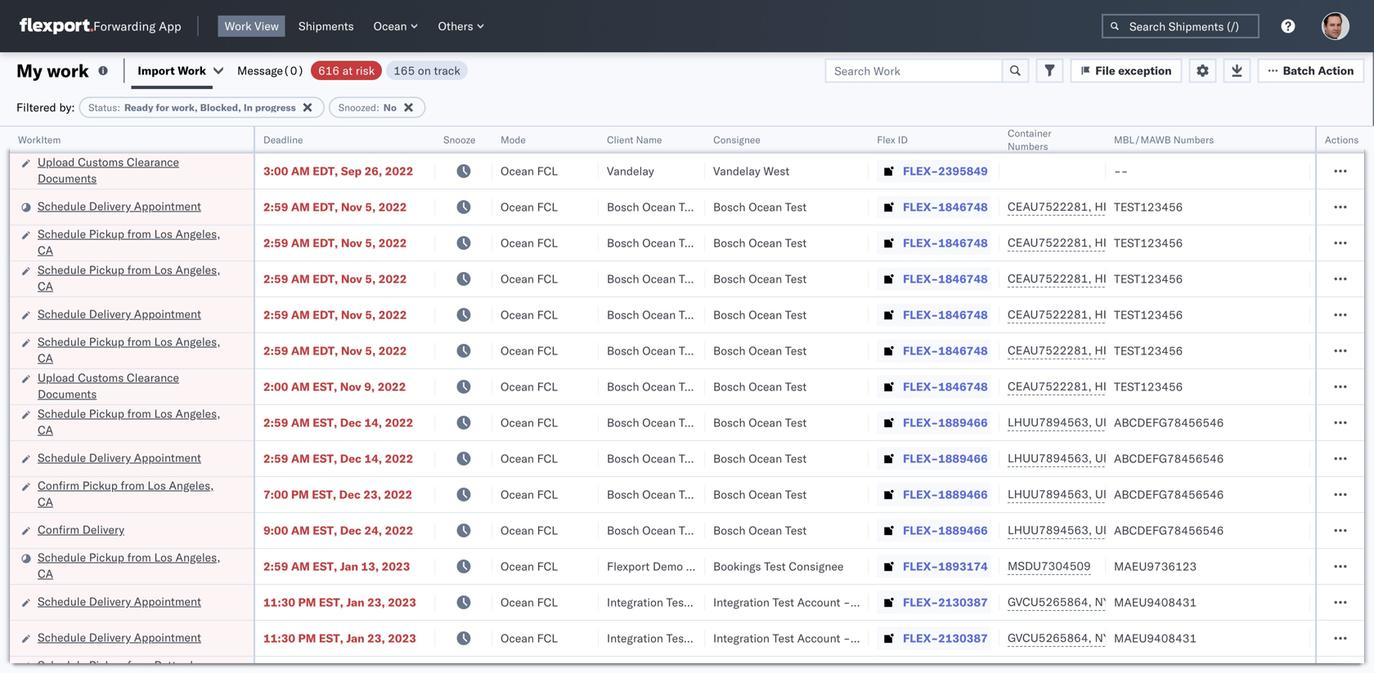 Task type: describe. For each thing, give the bounding box(es) containing it.
schedule pickup from rotterdam, button
[[38, 658, 232, 674]]

14, for schedule pickup from los angeles, ca
[[364, 416, 382, 430]]

documents for 2:00 am est, nov 9, 2022
[[38, 387, 97, 402]]

container
[[1008, 127, 1051, 139]]

snooze
[[443, 134, 476, 146]]

4 appointment from the top
[[134, 595, 201, 609]]

angeles, for third schedule pickup from los angeles, ca link from the top
[[175, 335, 220, 349]]

2 ca from the top
[[38, 279, 53, 294]]

dec for schedule pickup from los angeles, ca
[[340, 416, 362, 430]]

my work
[[16, 59, 89, 82]]

7 am from the top
[[291, 380, 310, 394]]

omkar for ceau7522281, hlxu6269489, hlxu8034992
[[1318, 272, 1353, 286]]

1 appointment from the top
[[134, 199, 201, 213]]

3:00 am edt, sep 26, 2022
[[263, 164, 413, 178]]

gvcu5265864, for 2nd schedule delivery appointment link from the bottom
[[1008, 595, 1092, 610]]

ocean button
[[367, 16, 425, 37]]

1 am from the top
[[291, 164, 310, 178]]

2 schedule pickup from los angeles, ca button from the top
[[38, 262, 232, 296]]

7 fcl from the top
[[537, 380, 558, 394]]

4 5, from the top
[[365, 308, 376, 322]]

confirm pickup from los angeles, ca
[[38, 479, 214, 510]]

2 gvcu5265864, nyku9743990 from the top
[[1008, 631, 1175, 646]]

snoozed : no
[[338, 101, 397, 114]]

resize handle column header for "consignee" button
[[849, 127, 869, 674]]

vandelay for vandelay west
[[713, 164, 760, 178]]

mbl/mawb numbers button
[[1106, 130, 1294, 146]]

3 edt, from the top
[[313, 236, 338, 250]]

ceau7522281, for fifth schedule delivery appointment link from the bottom
[[1008, 200, 1092, 214]]

6 ceau7522281, from the top
[[1008, 380, 1092, 394]]

6 ceau7522281, hlxu6269489, hlxu8034992 from the top
[[1008, 380, 1261, 394]]

id
[[898, 134, 908, 146]]

10 am from the top
[[291, 524, 310, 538]]

lhuu7894563, uetu5238478 for schedule delivery appointment
[[1008, 451, 1175, 466]]

3 schedule pickup from los angeles, ca link from the top
[[38, 334, 232, 367]]

vandelay for vandelay
[[607, 164, 654, 178]]

delivery for fifth schedule delivery appointment link from the bottom
[[89, 199, 131, 213]]

upload customs clearance documents for 2:00 am est, nov 9, 2022
[[38, 371, 179, 402]]

ocean fcl for fifth schedule pickup from los angeles, ca link from the top
[[501, 560, 558, 574]]

schedule for schedule pickup from rotterdam, 'link'
[[38, 659, 86, 673]]

est, for the confirm pickup from los angeles, ca button
[[312, 488, 336, 502]]

(0)
[[283, 63, 304, 78]]

mode
[[501, 134, 526, 146]]

delivery for 3rd schedule delivery appointment link from the bottom of the page
[[89, 451, 131, 465]]

3 schedule delivery appointment link from the top
[[38, 450, 201, 467]]

vandelay west
[[713, 164, 790, 178]]

workitem button
[[10, 130, 237, 146]]

schedule for third schedule pickup from los angeles, ca link from the top
[[38, 335, 86, 349]]

1 flex- from the top
[[903, 164, 938, 178]]

9 am from the top
[[291, 452, 310, 466]]

3 schedule delivery appointment button from the top
[[38, 450, 201, 468]]

26,
[[364, 164, 382, 178]]

jaehyung
[[1318, 596, 1367, 610]]

schedule pickup from rotterdam, link
[[38, 658, 232, 674]]

exception
[[1118, 63, 1172, 78]]

3 resize handle column header from the left
[[473, 127, 492, 674]]

gvcu5265864, for 1st schedule delivery appointment link from the bottom
[[1008, 631, 1092, 646]]

uetu5238478 for confirm pickup from los angeles, ca
[[1095, 487, 1175, 502]]

24,
[[364, 524, 382, 538]]

1 test123456 from the top
[[1114, 200, 1183, 214]]

flex id
[[877, 134, 908, 146]]

flex- for 2nd schedule pickup from los angeles, ca link from the top of the page
[[903, 272, 938, 286]]

1893174
[[938, 560, 988, 574]]

2023 for 1st schedule delivery appointment link from the bottom
[[388, 632, 416, 646]]

2:59 am edt, nov 5, 2022 for 2nd schedule pickup from los angeles, ca link from the top of the page
[[263, 272, 407, 286]]

schedule for 1st schedule delivery appointment link from the bottom
[[38, 631, 86, 645]]

upload customs clearance documents button for 2:00 am est, nov 9, 2022
[[38, 370, 232, 404]]

ready
[[124, 101, 153, 114]]

flex- for 2nd schedule delivery appointment link from the bottom
[[903, 596, 938, 610]]

6 1846748 from the top
[[938, 380, 988, 394]]

ceau7522281, hlxu6269489, hlxu8034992 for 2nd schedule pickup from los angeles, ca link from the top of the page
[[1008, 272, 1261, 286]]

2 flex-1846748 from the top
[[903, 236, 988, 250]]

ocean inside button
[[374, 19, 407, 33]]

from for 5th schedule pickup from los angeles, ca link from the bottom
[[127, 227, 151, 241]]

2 edt, from the top
[[313, 200, 338, 214]]

forwarding app link
[[20, 18, 181, 34]]

ceau7522281, hlxu6269489, hlxu8034992 for third schedule pickup from los angeles, ca link from the top
[[1008, 344, 1261, 358]]

2 2130387 from the top
[[938, 632, 988, 646]]

actions
[[1325, 134, 1359, 146]]

est, for 5th schedule pickup from los angeles, ca button from the top of the page
[[313, 560, 337, 574]]

1 gvcu5265864, nyku9743990 from the top
[[1008, 595, 1175, 610]]

rotterdam,
[[154, 659, 212, 673]]

2 1846748 from the top
[[938, 236, 988, 250]]

delivery for 1st schedule delivery appointment link from the bottom
[[89, 631, 131, 645]]

9:00
[[263, 524, 288, 538]]

6 test123456 from the top
[[1114, 380, 1183, 394]]

4 schedule delivery appointment button from the top
[[38, 594, 201, 612]]

angeles, for confirm pickup from los angeles, ca link
[[169, 479, 214, 493]]

flex-1846748 for fifth schedule delivery appointment link from the bottom
[[903, 200, 988, 214]]

3 jaw from the top
[[1358, 308, 1374, 322]]

1 horizontal spatial work
[[225, 19, 252, 33]]

3 1846748 from the top
[[938, 272, 988, 286]]

5 1846748 from the top
[[938, 344, 988, 358]]

2 ceau7522281, from the top
[[1008, 236, 1092, 250]]

--
[[1114, 164, 1128, 178]]

resize handle column header for container numbers button
[[1086, 127, 1106, 674]]

batch action
[[1283, 63, 1354, 78]]

client
[[607, 134, 633, 146]]

4 1846748 from the top
[[938, 308, 988, 322]]

maeu9408431 for 2nd schedule delivery appointment link from the bottom
[[1114, 596, 1197, 610]]

3:00
[[263, 164, 288, 178]]

work view
[[225, 19, 279, 33]]

pickup inside schedule pickup from rotterdam,
[[89, 659, 124, 673]]

fcl for 3rd schedule pickup from los angeles, ca button
[[537, 344, 558, 358]]

file
[[1095, 63, 1115, 78]]

2 5, from the top
[[365, 236, 376, 250]]

flex id button
[[869, 130, 983, 146]]

2:59 am edt, nov 5, 2022 for third schedule pickup from los angeles, ca link from the top
[[263, 344, 407, 358]]

import work
[[138, 63, 206, 78]]

1 hlxu8034992 from the top
[[1181, 200, 1261, 214]]

import work button
[[138, 63, 206, 78]]

2023 for 2nd schedule delivery appointment link from the bottom
[[388, 596, 416, 610]]

5 schedule pickup from los angeles, ca link from the top
[[38, 550, 232, 583]]

others button
[[432, 16, 491, 37]]

1 vertical spatial work
[[178, 63, 206, 78]]

snoozed
[[338, 101, 376, 114]]

flex-1889466 for schedule delivery appointment
[[903, 452, 988, 466]]

upload customs clearance documents link for 3:00
[[38, 154, 232, 187]]

maeu9408431 for 1st schedule delivery appointment link from the bottom
[[1114, 632, 1197, 646]]

3 flex- from the top
[[903, 236, 938, 250]]

5 schedule delivery appointment link from the top
[[38, 630, 201, 647]]

6 hlxu6269489, from the top
[[1095, 380, 1178, 394]]

5 am from the top
[[291, 308, 310, 322]]

2 appointment from the top
[[134, 307, 201, 321]]

flex- for 3rd schedule delivery appointment link from the bottom of the page
[[903, 452, 938, 466]]

2 schedule pickup from los angeles, ca link from the top
[[38, 262, 232, 295]]

5 schedule delivery appointment button from the top
[[38, 630, 201, 648]]

2 11:30 pm est, jan 23, 2023 from the top
[[263, 632, 416, 646]]

deadline
[[263, 134, 303, 146]]

operator
[[1318, 134, 1358, 146]]

container numbers
[[1008, 127, 1051, 153]]

nov for second schedule delivery appointment link from the top
[[341, 308, 362, 322]]

2 hlxu6269489, from the top
[[1095, 236, 1178, 250]]

client name
[[607, 134, 662, 146]]

3 am from the top
[[291, 236, 310, 250]]

others
[[438, 19, 473, 33]]

4 test123456 from the top
[[1114, 308, 1183, 322]]

documents for 3:00 am edt, sep 26, 2022
[[38, 171, 97, 186]]

schedule pickup from rotterdam,
[[38, 659, 212, 674]]

6 ca from the top
[[38, 567, 53, 582]]

customs for 2:00 am est, nov 9, 2022
[[78, 371, 124, 385]]

confirm delivery button
[[38, 522, 124, 540]]

flexport
[[607, 560, 650, 574]]

clearance for 2:00 am est, nov 9, 2022
[[127, 371, 179, 385]]

ocean fcl for second schedule delivery appointment link from the top
[[501, 308, 558, 322]]

2023 for fifth schedule pickup from los angeles, ca link from the top
[[382, 560, 410, 574]]

fcl for the confirm pickup from los angeles, ca button
[[537, 488, 558, 502]]

2:59 for 2nd schedule pickup from los angeles, ca link from the top of the page
[[263, 272, 288, 286]]

ca inside confirm pickup from los angeles, ca
[[38, 495, 53, 510]]

integration test account - karl lagerfeld for 2nd schedule delivery appointment link from the bottom
[[713, 596, 926, 610]]

1 11:30 pm est, jan 23, 2023 from the top
[[263, 596, 416, 610]]

2 gaurav from the top
[[1318, 236, 1355, 250]]

14, for schedule delivery appointment
[[364, 452, 382, 466]]

confirm for confirm pickup from los angeles, ca
[[38, 479, 79, 493]]

nov for fifth schedule delivery appointment link from the bottom
[[341, 200, 362, 214]]

name
[[636, 134, 662, 146]]

2022 for "confirm delivery" link
[[385, 524, 413, 538]]

schedule for 3rd schedule delivery appointment link from the bottom of the page
[[38, 451, 86, 465]]

13,
[[361, 560, 379, 574]]

1889466 for confirm delivery
[[938, 524, 988, 538]]

6 edt, from the top
[[313, 344, 338, 358]]

6 hlxu8034992 from the top
[[1181, 380, 1261, 394]]

3 ca from the top
[[38, 351, 53, 366]]

work view link
[[218, 16, 285, 37]]

lagerfeld for 1st schedule delivery appointment link from the bottom
[[877, 632, 926, 646]]

mbl/mawb
[[1114, 134, 1171, 146]]

jaehyung c
[[1318, 596, 1374, 610]]

fcl for 5th schedule delivery appointment button from the bottom
[[537, 200, 558, 214]]

8 am from the top
[[291, 416, 310, 430]]

schedule for 2nd schedule delivery appointment link from the bottom
[[38, 595, 86, 609]]

progress
[[255, 101, 296, 114]]

7:00
[[263, 488, 288, 502]]

2 jaw from the top
[[1358, 236, 1374, 250]]

1 ocean fcl from the top
[[501, 164, 558, 178]]

flex- for second schedule delivery appointment link from the top
[[903, 308, 938, 322]]

10 resize handle column header from the left
[[1345, 127, 1364, 674]]

Search Work text field
[[825, 58, 1003, 83]]

2 2:59 from the top
[[263, 236, 288, 250]]

from for confirm pickup from los angeles, ca link
[[121, 479, 145, 493]]

flex-2130387 for 1st schedule delivery appointment link from the bottom
[[903, 632, 988, 646]]

message
[[237, 63, 283, 78]]

1 5, from the top
[[365, 200, 376, 214]]

ocean fcl for fourth schedule pickup from los angeles, ca link from the top
[[501, 416, 558, 430]]

2 ceau7522281, hlxu6269489, hlxu8034992 from the top
[[1008, 236, 1261, 250]]

1 schedule pickup from los angeles, ca button from the top
[[38, 226, 232, 261]]

risk
[[356, 63, 375, 78]]

2 gaurav jaw from the top
[[1318, 236, 1374, 250]]

2 schedule delivery appointment link from the top
[[38, 306, 201, 323]]

2:59 am edt, nov 5, 2022 for fifth schedule delivery appointment link from the bottom
[[263, 200, 407, 214]]

6 am from the top
[[291, 344, 310, 358]]

3 5, from the top
[[365, 272, 376, 286]]

forwarding app
[[93, 18, 181, 34]]

schedule pickup from los angeles, ca for third schedule pickup from los angeles, ca link from the top
[[38, 335, 220, 366]]

5 appointment from the top
[[134, 631, 201, 645]]

1 jaw from the top
[[1358, 200, 1374, 214]]

6 flex-1846748 from the top
[[903, 380, 988, 394]]

batch action button
[[1258, 58, 1365, 83]]

flex-2395849
[[903, 164, 988, 178]]

2:59 for fifth schedule pickup from los angeles, ca link from the top
[[263, 560, 288, 574]]

est, for third schedule delivery appointment button
[[313, 452, 337, 466]]

2 2:59 am edt, nov 5, 2022 from the top
[[263, 236, 407, 250]]

2:59 for fourth schedule pickup from los angeles, ca link from the top
[[263, 416, 288, 430]]

flex- for confirm pickup from los angeles, ca link
[[903, 488, 938, 502]]

message (0)
[[237, 63, 304, 78]]

mode button
[[492, 130, 582, 146]]

schedule for 2nd schedule pickup from los angeles, ca link from the top of the page
[[38, 263, 86, 277]]

status
[[88, 101, 117, 114]]

flexport. image
[[20, 18, 93, 34]]

3 ocean fcl from the top
[[501, 236, 558, 250]]

blocked,
[[200, 101, 241, 114]]

5 schedule pickup from los angeles, ca button from the top
[[38, 550, 232, 584]]

2 vertical spatial pm
[[298, 632, 316, 646]]

abcdefg78456546 for confirm pickup from los angeles, ca
[[1114, 488, 1224, 502]]

5 hlxu8034992 from the top
[[1181, 344, 1261, 358]]

schedule pickup from los angeles, ca for fifth schedule pickup from los angeles, ca link from the top
[[38, 551, 220, 582]]

status : ready for work, blocked, in progress
[[88, 101, 296, 114]]

4 edt, from the top
[[313, 272, 338, 286]]

lhuu7894563, uetu5238478 for schedule pickup from los angeles, ca
[[1008, 416, 1175, 430]]

4 ca from the top
[[38, 423, 53, 438]]

by:
[[59, 100, 75, 115]]

fcl for 4th schedule delivery appointment button from the top
[[537, 596, 558, 610]]

2 am from the top
[[291, 200, 310, 214]]

sep
[[341, 164, 362, 178]]

gaurav for second schedule delivery appointment link from the top
[[1318, 308, 1355, 322]]

5 5, from the top
[[365, 344, 376, 358]]

resize handle column header for flex id button
[[980, 127, 999, 674]]

3 appointment from the top
[[134, 451, 201, 465]]

for
[[156, 101, 169, 114]]

no
[[383, 101, 397, 114]]

flex
[[877, 134, 895, 146]]

west
[[763, 164, 790, 178]]



Task type: vqa. For each thing, say whether or not it's contained in the screenshot.
External related to External (0)
no



Task type: locate. For each thing, give the bounding box(es) containing it.
integration
[[713, 596, 770, 610], [713, 632, 770, 646]]

5 edt, from the top
[[313, 308, 338, 322]]

2 resize handle column header from the left
[[416, 127, 435, 674]]

2:59 am est, dec 14, 2022 up the "7:00 pm est, dec 23, 2022"
[[263, 452, 413, 466]]

3 2:59 am edt, nov 5, 2022 from the top
[[263, 272, 407, 286]]

ocean fcl for 1st schedule delivery appointment link from the bottom
[[501, 632, 558, 646]]

0 vertical spatial gaurav jaw
[[1318, 200, 1374, 214]]

schedule delivery appointment for fifth schedule delivery appointment link from the bottom
[[38, 199, 201, 213]]

2022 for confirm pickup from los angeles, ca link
[[384, 488, 412, 502]]

0 vertical spatial gvcu5265864,
[[1008, 595, 1092, 610]]

work right the import
[[178, 63, 206, 78]]

0 vertical spatial omkar
[[1318, 272, 1353, 286]]

resize handle column header for workitem button
[[234, 127, 254, 674]]

1 upload customs clearance documents from the top
[[38, 155, 179, 186]]

consignee button
[[705, 130, 852, 146]]

2:59 am est, dec 14, 2022 for schedule pickup from los angeles, ca
[[263, 416, 413, 430]]

hlxu6269489, for second schedule delivery appointment link from the top
[[1095, 308, 1178, 322]]

consignee right demo
[[686, 560, 741, 574]]

from for fourth schedule pickup from los angeles, ca link from the top
[[127, 407, 151, 421]]

0 horizontal spatial :
[[117, 101, 120, 114]]

5 hlxu6269489, from the top
[[1095, 344, 1178, 358]]

0 vertical spatial account
[[797, 596, 840, 610]]

gaurav jaw
[[1318, 200, 1374, 214], [1318, 236, 1374, 250], [1318, 308, 1374, 322]]

1 vertical spatial flex-2130387
[[903, 632, 988, 646]]

app
[[159, 18, 181, 34]]

3 hlxu8034992 from the top
[[1181, 272, 1261, 286]]

schedule delivery appointment for 1st schedule delivery appointment link from the bottom
[[38, 631, 201, 645]]

23, for jaehyung c
[[367, 596, 385, 610]]

flex-2130387 button
[[877, 592, 991, 615], [877, 592, 991, 615], [877, 628, 991, 651], [877, 628, 991, 651]]

0 vertical spatial 11:30
[[263, 596, 295, 610]]

abcdefg78456546 for schedule pickup from los angeles, ca
[[1114, 416, 1224, 430]]

angeles, inside confirm pickup from los angeles, ca
[[169, 479, 214, 493]]

jan
[[340, 560, 358, 574], [346, 596, 364, 610], [346, 632, 364, 646]]

2 flex-1889466 from the top
[[903, 452, 988, 466]]

1 vandelay from the left
[[607, 164, 654, 178]]

2 vandelay from the left
[[713, 164, 760, 178]]

nov for 2nd schedule pickup from los angeles, ca link from the top of the page
[[341, 272, 362, 286]]

0 vertical spatial omkar sav
[[1318, 272, 1374, 286]]

flex-1846748 button
[[877, 196, 991, 219], [877, 196, 991, 219], [877, 232, 991, 255], [877, 232, 991, 255], [877, 268, 991, 291], [877, 268, 991, 291], [877, 304, 991, 327], [877, 304, 991, 327], [877, 340, 991, 363], [877, 340, 991, 363], [877, 376, 991, 399], [877, 376, 991, 399]]

1 vertical spatial upload
[[38, 371, 75, 385]]

delivery inside 'button'
[[82, 523, 124, 537]]

2022 for second schedule delivery appointment link from the top
[[379, 308, 407, 322]]

uetu5238478
[[1095, 416, 1175, 430], [1095, 451, 1175, 466], [1095, 487, 1175, 502], [1095, 523, 1175, 538]]

resize handle column header for mbl/mawb numbers button
[[1291, 127, 1310, 674]]

schedule for fifth schedule pickup from los angeles, ca link from the top
[[38, 551, 86, 565]]

0 vertical spatial upload
[[38, 155, 75, 169]]

flex-2130387 for 2nd schedule delivery appointment link from the bottom
[[903, 596, 988, 610]]

11 fcl from the top
[[537, 524, 558, 538]]

uetu5238478 for confirm delivery
[[1095, 523, 1175, 538]]

flexport demo consignee
[[607, 560, 741, 574]]

0 vertical spatial gaurav
[[1318, 200, 1355, 214]]

file exception
[[1095, 63, 1172, 78]]

dec up the "7:00 pm est, dec 23, 2022"
[[340, 452, 362, 466]]

3 schedule pickup from los angeles, ca button from the top
[[38, 334, 232, 368]]

schedule pickup from los angeles, ca link
[[38, 226, 232, 259], [38, 262, 232, 295], [38, 334, 232, 367], [38, 406, 232, 439], [38, 550, 232, 583]]

bosch
[[607, 200, 639, 214], [713, 200, 746, 214], [607, 236, 639, 250], [713, 236, 746, 250], [607, 272, 639, 286], [713, 272, 746, 286], [607, 308, 639, 322], [713, 308, 746, 322], [607, 344, 639, 358], [713, 344, 746, 358], [607, 380, 639, 394], [713, 380, 746, 394], [607, 416, 639, 430], [713, 416, 746, 430], [607, 452, 639, 466], [713, 452, 746, 466], [607, 488, 639, 502], [713, 488, 746, 502], [607, 524, 639, 538], [713, 524, 746, 538]]

2 test123456 from the top
[[1114, 236, 1183, 250]]

2 vertical spatial jaw
[[1358, 308, 1374, 322]]

1 schedule delivery appointment from the top
[[38, 199, 201, 213]]

2 hlxu8034992 from the top
[[1181, 236, 1261, 250]]

1 vertical spatial 14,
[[364, 452, 382, 466]]

fcl for third schedule delivery appointment button
[[537, 452, 558, 466]]

1 vertical spatial 2130387
[[938, 632, 988, 646]]

jan for fifth schedule pickup from los angeles, ca link from the top
[[340, 560, 358, 574]]

7 ocean fcl from the top
[[501, 380, 558, 394]]

lhuu7894563, for confirm pickup from los angeles, ca
[[1008, 487, 1092, 502]]

: left no
[[376, 101, 379, 114]]

1 vertical spatial clearance
[[127, 371, 179, 385]]

lhuu7894563, uetu5238478 for confirm pickup from los angeles, ca
[[1008, 487, 1175, 502]]

0 vertical spatial 11:30 pm est, jan 23, 2023
[[263, 596, 416, 610]]

resize handle column header for mode button on the left of the page
[[579, 127, 599, 674]]

ocean fcl for third schedule pickup from los angeles, ca link from the top
[[501, 344, 558, 358]]

14, down 9,
[[364, 416, 382, 430]]

edt,
[[313, 164, 338, 178], [313, 200, 338, 214], [313, 236, 338, 250], [313, 272, 338, 286], [313, 308, 338, 322], [313, 344, 338, 358]]

0 vertical spatial upload customs clearance documents button
[[38, 154, 232, 189]]

customs
[[78, 155, 124, 169], [78, 371, 124, 385]]

confirm for confirm delivery
[[38, 523, 79, 537]]

est, for 4th schedule delivery appointment button from the top
[[319, 596, 343, 610]]

2 upload from the top
[[38, 371, 75, 385]]

numbers
[[1173, 134, 1214, 146], [1008, 140, 1048, 153]]

lhuu7894563, for confirm delivery
[[1008, 523, 1092, 538]]

numbers for mbl/mawb numbers
[[1173, 134, 1214, 146]]

shipments
[[299, 19, 354, 33]]

14,
[[364, 416, 382, 430], [364, 452, 382, 466]]

1 vertical spatial 23,
[[367, 596, 385, 610]]

3 fcl from the top
[[537, 236, 558, 250]]

work,
[[172, 101, 198, 114]]

schedule inside schedule pickup from rotterdam,
[[38, 659, 86, 673]]

track
[[434, 63, 460, 78]]

0 vertical spatial maeu9408431
[[1114, 596, 1197, 610]]

0 vertical spatial gvcu5265864, nyku9743990
[[1008, 595, 1175, 610]]

filtered by:
[[16, 100, 75, 115]]

1 ceau7522281, hlxu6269489, hlxu8034992 from the top
[[1008, 200, 1261, 214]]

flex-1893174
[[903, 560, 988, 574]]

1 schedule pickup from los angeles, ca link from the top
[[38, 226, 232, 259]]

11:30 for 2nd schedule delivery appointment link from the bottom
[[263, 596, 295, 610]]

5 test123456 from the top
[[1114, 344, 1183, 358]]

1889466 for confirm pickup from los angeles, ca
[[938, 488, 988, 502]]

11 flex- from the top
[[903, 524, 938, 538]]

1 fcl from the top
[[537, 164, 558, 178]]

flex- for third schedule pickup from los angeles, ca link from the top
[[903, 344, 938, 358]]

2:59 am est, dec 14, 2022
[[263, 416, 413, 430], [263, 452, 413, 466]]

1 : from the left
[[117, 101, 120, 114]]

0 vertical spatial 23,
[[363, 488, 381, 502]]

Search Shipments (/) text field
[[1102, 14, 1260, 38]]

angeles,
[[175, 227, 220, 241], [175, 263, 220, 277], [175, 335, 220, 349], [175, 407, 220, 421], [169, 479, 214, 493], [175, 551, 220, 565]]

4 1889466 from the top
[[938, 524, 988, 538]]

9:00 am est, dec 24, 2022
[[263, 524, 413, 538]]

work left "view"
[[225, 19, 252, 33]]

maeu9408431
[[1114, 596, 1197, 610], [1114, 632, 1197, 646]]

: for snoozed
[[376, 101, 379, 114]]

flex-1846748
[[903, 200, 988, 214], [903, 236, 988, 250], [903, 272, 988, 286], [903, 308, 988, 322], [903, 344, 988, 358], [903, 380, 988, 394]]

pickup inside confirm pickup from los angeles, ca
[[82, 479, 118, 493]]

1 vertical spatial gvcu5265864,
[[1008, 631, 1092, 646]]

0 vertical spatial upload customs clearance documents link
[[38, 154, 232, 187]]

lhuu7894563, for schedule delivery appointment
[[1008, 451, 1092, 466]]

jan for 2nd schedule delivery appointment link from the bottom
[[346, 596, 364, 610]]

0 vertical spatial 14,
[[364, 416, 382, 430]]

2 1889466 from the top
[[938, 452, 988, 466]]

1 vertical spatial documents
[[38, 387, 97, 402]]

work
[[225, 19, 252, 33], [178, 63, 206, 78]]

schedule pickup from los angeles, ca for 2nd schedule pickup from los angeles, ca link from the top of the page
[[38, 263, 220, 294]]

flex- for "confirm delivery" link
[[903, 524, 938, 538]]

vandelay down client name
[[607, 164, 654, 178]]

0 vertical spatial upload customs clearance documents
[[38, 155, 179, 186]]

workitem
[[18, 134, 61, 146]]

dec down 2:00 am est, nov 9, 2022
[[340, 416, 362, 430]]

1 vertical spatial 11:30 pm est, jan 23, 2023
[[263, 632, 416, 646]]

10 flex- from the top
[[903, 488, 938, 502]]

vandelay left "west"
[[713, 164, 760, 178]]

fcl for 5th schedule pickup from los angeles, ca button from the top of the page
[[537, 560, 558, 574]]

1 vertical spatial pm
[[298, 596, 316, 610]]

0 horizontal spatial vandelay
[[607, 164, 654, 178]]

flex-1889466 for confirm pickup from los angeles, ca
[[903, 488, 988, 502]]

hlxu8034992
[[1181, 200, 1261, 214], [1181, 236, 1261, 250], [1181, 272, 1261, 286], [1181, 308, 1261, 322], [1181, 344, 1261, 358], [1181, 380, 1261, 394]]

1 2130387 from the top
[[938, 596, 988, 610]]

flex- for 1st schedule delivery appointment link from the bottom
[[903, 632, 938, 646]]

1 lhuu7894563, uetu5238478 from the top
[[1008, 416, 1175, 430]]

confirm
[[38, 479, 79, 493], [38, 523, 79, 537]]

1 vertical spatial upload customs clearance documents button
[[38, 370, 232, 404]]

from inside schedule pickup from rotterdam,
[[127, 659, 151, 673]]

13 ocean fcl from the top
[[501, 596, 558, 610]]

2:59 am est, dec 14, 2022 down 2:00 am est, nov 9, 2022
[[263, 416, 413, 430]]

2:59 for fifth schedule delivery appointment link from the bottom
[[263, 200, 288, 214]]

1889466 for schedule delivery appointment
[[938, 452, 988, 466]]

4 flex-1889466 from the top
[[903, 524, 988, 538]]

5 2:59 am edt, nov 5, 2022 from the top
[[263, 344, 407, 358]]

0 vertical spatial lagerfeld
[[877, 596, 926, 610]]

7:00 pm est, dec 23, 2022
[[263, 488, 412, 502]]

0 vertical spatial integration
[[713, 596, 770, 610]]

flex-1889466 for schedule pickup from los angeles, ca
[[903, 416, 988, 430]]

dec up 9:00 am est, dec 24, 2022
[[339, 488, 361, 502]]

2 11:30 from the top
[[263, 632, 295, 646]]

: left ready
[[117, 101, 120, 114]]

pm
[[291, 488, 309, 502], [298, 596, 316, 610], [298, 632, 316, 646]]

mbl/mawb numbers
[[1114, 134, 1214, 146]]

0 vertical spatial pm
[[291, 488, 309, 502]]

4 schedule delivery appointment from the top
[[38, 595, 201, 609]]

3 gaurav from the top
[[1318, 308, 1355, 322]]

maeu9736123
[[1114, 560, 1197, 574]]

4 schedule pickup from los angeles, ca from the top
[[38, 407, 220, 438]]

9 ocean fcl from the top
[[501, 452, 558, 466]]

numbers right mbl/mawb
[[1173, 134, 1214, 146]]

4 hlxu8034992 from the top
[[1181, 308, 1261, 322]]

0 vertical spatial sav
[[1356, 272, 1374, 286]]

upload customs clearance documents link for 2:00
[[38, 370, 232, 403]]

flex- for fourth schedule pickup from los angeles, ca link from the top
[[903, 416, 938, 430]]

numbers inside container numbers
[[1008, 140, 1048, 153]]

ocean fcl for 2nd schedule pickup from los angeles, ca link from the top of the page
[[501, 272, 558, 286]]

1 vertical spatial upload customs clearance documents link
[[38, 370, 232, 403]]

ocean fcl
[[501, 164, 558, 178], [501, 200, 558, 214], [501, 236, 558, 250], [501, 272, 558, 286], [501, 308, 558, 322], [501, 344, 558, 358], [501, 380, 558, 394], [501, 416, 558, 430], [501, 452, 558, 466], [501, 488, 558, 502], [501, 524, 558, 538], [501, 560, 558, 574], [501, 596, 558, 610], [501, 632, 558, 646]]

flex-1889466
[[903, 416, 988, 430], [903, 452, 988, 466], [903, 488, 988, 502], [903, 524, 988, 538]]

2022 for 2nd schedule pickup from los angeles, ca link from the top of the page
[[379, 272, 407, 286]]

consignee
[[713, 134, 760, 146], [686, 560, 741, 574], [789, 560, 844, 574]]

1 vertical spatial integration
[[713, 632, 770, 646]]

1 vertical spatial integration test account - karl lagerfeld
[[713, 632, 926, 646]]

angeles, for 5th schedule pickup from los angeles, ca link from the bottom
[[175, 227, 220, 241]]

confirm delivery
[[38, 523, 124, 537]]

11 am from the top
[[291, 560, 310, 574]]

filtered
[[16, 100, 56, 115]]

0 vertical spatial customs
[[78, 155, 124, 169]]

0 vertical spatial jaw
[[1358, 200, 1374, 214]]

23, for omkar sav
[[363, 488, 381, 502]]

1 omkar from the top
[[1318, 272, 1353, 286]]

forwarding
[[93, 18, 156, 34]]

integration for 2nd schedule delivery appointment link from the bottom
[[713, 596, 770, 610]]

14 fcl from the top
[[537, 632, 558, 646]]

1 ca from the top
[[38, 243, 53, 258]]

2 documents from the top
[[38, 387, 97, 402]]

1 schedule delivery appointment button from the top
[[38, 198, 201, 216]]

2 vertical spatial gaurav jaw
[[1318, 308, 1374, 322]]

from inside confirm pickup from los angeles, ca
[[121, 479, 145, 493]]

flex- for fifth schedule delivery appointment link from the bottom
[[903, 200, 938, 214]]

4 hlxu6269489, from the top
[[1095, 308, 1178, 322]]

4 am from the top
[[291, 272, 310, 286]]

3 lhuu7894563, uetu5238478 from the top
[[1008, 487, 1175, 502]]

2130387
[[938, 596, 988, 610], [938, 632, 988, 646]]

1 vertical spatial gaurav
[[1318, 236, 1355, 250]]

0 vertical spatial nyku9743990
[[1095, 595, 1175, 610]]

confirm inside confirm pickup from los angeles, ca
[[38, 479, 79, 493]]

1 schedule delivery appointment link from the top
[[38, 198, 201, 215]]

resize handle column header for 'client name' button
[[685, 127, 705, 674]]

clearance for 3:00 am edt, sep 26, 2022
[[127, 155, 179, 169]]

1 vertical spatial karl
[[853, 632, 874, 646]]

est, for confirm delivery 'button'
[[313, 524, 337, 538]]

schedule for second schedule delivery appointment link from the top
[[38, 307, 86, 321]]

bosch ocean test
[[607, 200, 700, 214], [713, 200, 807, 214], [607, 236, 700, 250], [713, 236, 807, 250], [607, 272, 700, 286], [713, 272, 807, 286], [607, 308, 700, 322], [713, 308, 807, 322], [607, 344, 700, 358], [713, 344, 807, 358], [607, 380, 700, 394], [713, 380, 807, 394], [607, 416, 700, 430], [713, 416, 807, 430], [607, 452, 700, 466], [713, 452, 807, 466], [607, 488, 700, 502], [713, 488, 807, 502], [607, 524, 700, 538], [713, 524, 807, 538]]

delivery for "confirm delivery" link
[[82, 523, 124, 537]]

1 vertical spatial confirm
[[38, 523, 79, 537]]

nov
[[341, 200, 362, 214], [341, 236, 362, 250], [341, 272, 362, 286], [341, 308, 362, 322], [341, 344, 362, 358], [340, 380, 361, 394]]

1 vertical spatial 2:59 am est, dec 14, 2022
[[263, 452, 413, 466]]

pm for jaehyung
[[298, 596, 316, 610]]

0 horizontal spatial work
[[178, 63, 206, 78]]

0 vertical spatial documents
[[38, 171, 97, 186]]

delivery
[[89, 199, 131, 213], [89, 307, 131, 321], [89, 451, 131, 465], [82, 523, 124, 537], [89, 595, 131, 609], [89, 631, 131, 645]]

schedule for fifth schedule delivery appointment link from the bottom
[[38, 199, 86, 213]]

10 schedule from the top
[[38, 631, 86, 645]]

angeles, for fourth schedule pickup from los angeles, ca link from the top
[[175, 407, 220, 421]]

karl
[[853, 596, 874, 610], [853, 632, 874, 646]]

confirm pickup from los angeles, ca link
[[38, 478, 232, 511]]

consignee up vandelay west
[[713, 134, 760, 146]]

1 vertical spatial 11:30
[[263, 632, 295, 646]]

dec left 24,
[[340, 524, 362, 538]]

1 schedule pickup from los angeles, ca from the top
[[38, 227, 220, 258]]

616
[[318, 63, 340, 78]]

schedule pickup from los angeles, ca
[[38, 227, 220, 258], [38, 263, 220, 294], [38, 335, 220, 366], [38, 407, 220, 438], [38, 551, 220, 582]]

0 vertical spatial 2130387
[[938, 596, 988, 610]]

delivery for second schedule delivery appointment link from the top
[[89, 307, 131, 321]]

2 vertical spatial 23,
[[367, 632, 385, 646]]

1 vertical spatial sav
[[1356, 488, 1374, 502]]

container numbers button
[[999, 124, 1089, 153]]

2 vertical spatial gaurav
[[1318, 308, 1355, 322]]

at
[[342, 63, 353, 78]]

ca
[[38, 243, 53, 258], [38, 279, 53, 294], [38, 351, 53, 366], [38, 423, 53, 438], [38, 495, 53, 510], [38, 567, 53, 582]]

confirm down confirm pickup from los angeles, ca
[[38, 523, 79, 537]]

0 horizontal spatial numbers
[[1008, 140, 1048, 153]]

4 schedule pickup from los angeles, ca link from the top
[[38, 406, 232, 439]]

schedule pickup from los angeles, ca button
[[38, 226, 232, 261], [38, 262, 232, 296], [38, 334, 232, 368], [38, 406, 232, 440], [38, 550, 232, 584]]

gaurav for fifth schedule delivery appointment link from the bottom
[[1318, 200, 1355, 214]]

confirm delivery link
[[38, 522, 124, 539]]

0 vertical spatial 2023
[[382, 560, 410, 574]]

import
[[138, 63, 175, 78]]

3 flex-1889466 from the top
[[903, 488, 988, 502]]

consignee for bookings test consignee
[[789, 560, 844, 574]]

2 2:59 am est, dec 14, 2022 from the top
[[263, 452, 413, 466]]

lagerfeld for 2nd schedule delivery appointment link from the bottom
[[877, 596, 926, 610]]

4 schedule delivery appointment link from the top
[[38, 594, 201, 611]]

view
[[255, 19, 279, 33]]

1 documents from the top
[[38, 171, 97, 186]]

2 schedule delivery appointment button from the top
[[38, 306, 201, 324]]

2022 for third schedule pickup from los angeles, ca link from the top
[[379, 344, 407, 358]]

1 vertical spatial jaw
[[1358, 236, 1374, 250]]

1 horizontal spatial vandelay
[[713, 164, 760, 178]]

1 vertical spatial gvcu5265864, nyku9743990
[[1008, 631, 1175, 646]]

2 lhuu7894563, from the top
[[1008, 451, 1092, 466]]

3 schedule from the top
[[38, 263, 86, 277]]

1 horizontal spatial numbers
[[1173, 134, 1214, 146]]

msdu7304509
[[1008, 559, 1091, 574]]

action
[[1318, 63, 1354, 78]]

flex-2395849 button
[[877, 160, 991, 183], [877, 160, 991, 183]]

7 flex- from the top
[[903, 380, 938, 394]]

2 vertical spatial jan
[[346, 632, 364, 646]]

4 resize handle column header from the left
[[579, 127, 599, 674]]

14, up the "7:00 pm est, dec 23, 2022"
[[364, 452, 382, 466]]

1 vertical spatial customs
[[78, 371, 124, 385]]

0 vertical spatial 2:59 am est, dec 14, 2022
[[263, 416, 413, 430]]

abcdefg78456546 for confirm delivery
[[1114, 524, 1224, 538]]

1 vertical spatial nyku9743990
[[1095, 631, 1175, 646]]

resize handle column header
[[234, 127, 254, 674], [416, 127, 435, 674], [473, 127, 492, 674], [579, 127, 599, 674], [685, 127, 705, 674], [849, 127, 869, 674], [980, 127, 999, 674], [1086, 127, 1106, 674], [1291, 127, 1310, 674], [1345, 127, 1364, 674]]

ceau7522281, hlxu6269489, hlxu8034992 for second schedule delivery appointment link from the top
[[1008, 308, 1261, 322]]

0 vertical spatial karl
[[853, 596, 874, 610]]

ceau7522281, for second schedule delivery appointment link from the top
[[1008, 308, 1092, 322]]

documents
[[38, 171, 97, 186], [38, 387, 97, 402]]

2 fcl from the top
[[537, 200, 558, 214]]

on
[[418, 63, 431, 78]]

1846748
[[938, 200, 988, 214], [938, 236, 988, 250], [938, 272, 988, 286], [938, 308, 988, 322], [938, 344, 988, 358], [938, 380, 988, 394]]

1889466
[[938, 416, 988, 430], [938, 452, 988, 466], [938, 488, 988, 502], [938, 524, 988, 538]]

1 vertical spatial jan
[[346, 596, 364, 610]]

8 2:59 from the top
[[263, 560, 288, 574]]

2 vertical spatial 2023
[[388, 632, 416, 646]]

in
[[244, 101, 253, 114]]

shipments link
[[292, 16, 360, 37]]

los inside confirm pickup from los angeles, ca
[[148, 479, 166, 493]]

hlxu6269489, for fifth schedule delivery appointment link from the bottom
[[1095, 200, 1178, 214]]

1 vertical spatial gaurav jaw
[[1318, 236, 1374, 250]]

0 vertical spatial confirm
[[38, 479, 79, 493]]

1 vertical spatial 2023
[[388, 596, 416, 610]]

2:59 am est, jan 13, 2023
[[263, 560, 410, 574]]

0 vertical spatial flex-2130387
[[903, 596, 988, 610]]

work
[[47, 59, 89, 82]]

1 14, from the top
[[364, 416, 382, 430]]

ocean fcl for 2nd schedule delivery appointment link from the bottom
[[501, 596, 558, 610]]

5 resize handle column header from the left
[[685, 127, 705, 674]]

from for schedule pickup from rotterdam, 'link'
[[127, 659, 151, 673]]

appointment
[[134, 199, 201, 213], [134, 307, 201, 321], [134, 451, 201, 465], [134, 595, 201, 609], [134, 631, 201, 645]]

flex-1846748 for third schedule pickup from los angeles, ca link from the top
[[903, 344, 988, 358]]

3 ceau7522281, from the top
[[1008, 272, 1092, 286]]

ocean fcl for 3rd schedule delivery appointment link from the bottom of the page
[[501, 452, 558, 466]]

from for 2nd schedule pickup from los angeles, ca link from the top of the page
[[127, 263, 151, 277]]

uetu5238478 for schedule pickup from los angeles, ca
[[1095, 416, 1175, 430]]

165
[[394, 63, 415, 78]]

1 flex-2130387 from the top
[[903, 596, 988, 610]]

8 ocean fcl from the top
[[501, 416, 558, 430]]

consignee right bookings
[[789, 560, 844, 574]]

batch
[[1283, 63, 1315, 78]]

2 schedule from the top
[[38, 227, 86, 241]]

0 vertical spatial work
[[225, 19, 252, 33]]

upload customs clearance documents button for 3:00 am edt, sep 26, 2022
[[38, 154, 232, 189]]

1 resize handle column header from the left
[[234, 127, 254, 674]]

2:59 am edt, nov 5, 2022
[[263, 200, 407, 214], [263, 236, 407, 250], [263, 272, 407, 286], [263, 308, 407, 322], [263, 344, 407, 358]]

numbers inside button
[[1173, 134, 1214, 146]]

9,
[[364, 380, 375, 394]]

8 resize handle column header from the left
[[1086, 127, 1106, 674]]

consignee inside "consignee" button
[[713, 134, 760, 146]]

upload for 3:00 am edt, sep 26, 2022
[[38, 155, 75, 169]]

4 uetu5238478 from the top
[[1095, 523, 1175, 538]]

13 flex- from the top
[[903, 596, 938, 610]]

hlxu6269489,
[[1095, 200, 1178, 214], [1095, 236, 1178, 250], [1095, 272, 1178, 286], [1095, 308, 1178, 322], [1095, 344, 1178, 358], [1095, 380, 1178, 394]]

nyku9743990 for 2nd schedule delivery appointment link from the bottom
[[1095, 595, 1175, 610]]

from for third schedule pickup from los angeles, ca link from the top
[[127, 335, 151, 349]]

1 vertical spatial maeu9408431
[[1114, 632, 1197, 646]]

demo
[[653, 560, 683, 574]]

fcl for second schedule pickup from los angeles, ca button from the bottom of the page
[[537, 416, 558, 430]]

1 vertical spatial omkar sav
[[1318, 488, 1374, 502]]

1 horizontal spatial :
[[376, 101, 379, 114]]

-
[[1114, 164, 1121, 178], [1121, 164, 1128, 178], [843, 596, 850, 610], [843, 632, 850, 646]]

1 edt, from the top
[[313, 164, 338, 178]]

2:00 am est, nov 9, 2022
[[263, 380, 406, 394]]

4 schedule pickup from los angeles, ca button from the top
[[38, 406, 232, 440]]

5 schedule delivery appointment from the top
[[38, 631, 201, 645]]

1 1846748 from the top
[[938, 200, 988, 214]]

1 vertical spatial upload customs clearance documents
[[38, 371, 179, 402]]

616 at risk
[[318, 63, 375, 78]]

0 vertical spatial integration test account - karl lagerfeld
[[713, 596, 926, 610]]

0 vertical spatial clearance
[[127, 155, 179, 169]]

numbers for container numbers
[[1008, 140, 1048, 153]]

1 gaurav from the top
[[1318, 200, 1355, 214]]

schedule for 5th schedule pickup from los angeles, ca link from the bottom
[[38, 227, 86, 241]]

1 2:59 am edt, nov 5, 2022 from the top
[[263, 200, 407, 214]]

ceau7522281, hlxu6269489, hlxu8034992
[[1008, 200, 1261, 214], [1008, 236, 1261, 250], [1008, 272, 1261, 286], [1008, 308, 1261, 322], [1008, 344, 1261, 358], [1008, 380, 1261, 394]]

165 on track
[[394, 63, 460, 78]]

1889466 for schedule pickup from los angeles, ca
[[938, 416, 988, 430]]

5,
[[365, 200, 376, 214], [365, 236, 376, 250], [365, 272, 376, 286], [365, 308, 376, 322], [365, 344, 376, 358]]

1 vertical spatial omkar
[[1318, 488, 1353, 502]]

upload customs clearance documents
[[38, 155, 179, 186], [38, 371, 179, 402]]

account
[[797, 596, 840, 610], [797, 632, 840, 646]]

2 account from the top
[[797, 632, 840, 646]]

confirm up the confirm delivery
[[38, 479, 79, 493]]

1 vertical spatial lagerfeld
[[877, 632, 926, 646]]

5 schedule from the top
[[38, 335, 86, 349]]

6 schedule from the top
[[38, 407, 86, 421]]

1 vertical spatial account
[[797, 632, 840, 646]]

0 vertical spatial jan
[[340, 560, 358, 574]]

schedule pickup from los angeles, ca for fourth schedule pickup from los angeles, ca link from the top
[[38, 407, 220, 438]]

2 abcdefg78456546 from the top
[[1114, 452, 1224, 466]]

numbers down container
[[1008, 140, 1048, 153]]

1 lhuu7894563, from the top
[[1008, 416, 1092, 430]]

confirm inside 'button'
[[38, 523, 79, 537]]

1 clearance from the top
[[127, 155, 179, 169]]

2395849
[[938, 164, 988, 178]]

bookings test consignee
[[713, 560, 844, 574]]

4 schedule from the top
[[38, 307, 86, 321]]

2:59
[[263, 200, 288, 214], [263, 236, 288, 250], [263, 272, 288, 286], [263, 308, 288, 322], [263, 344, 288, 358], [263, 416, 288, 430], [263, 452, 288, 466], [263, 560, 288, 574]]



